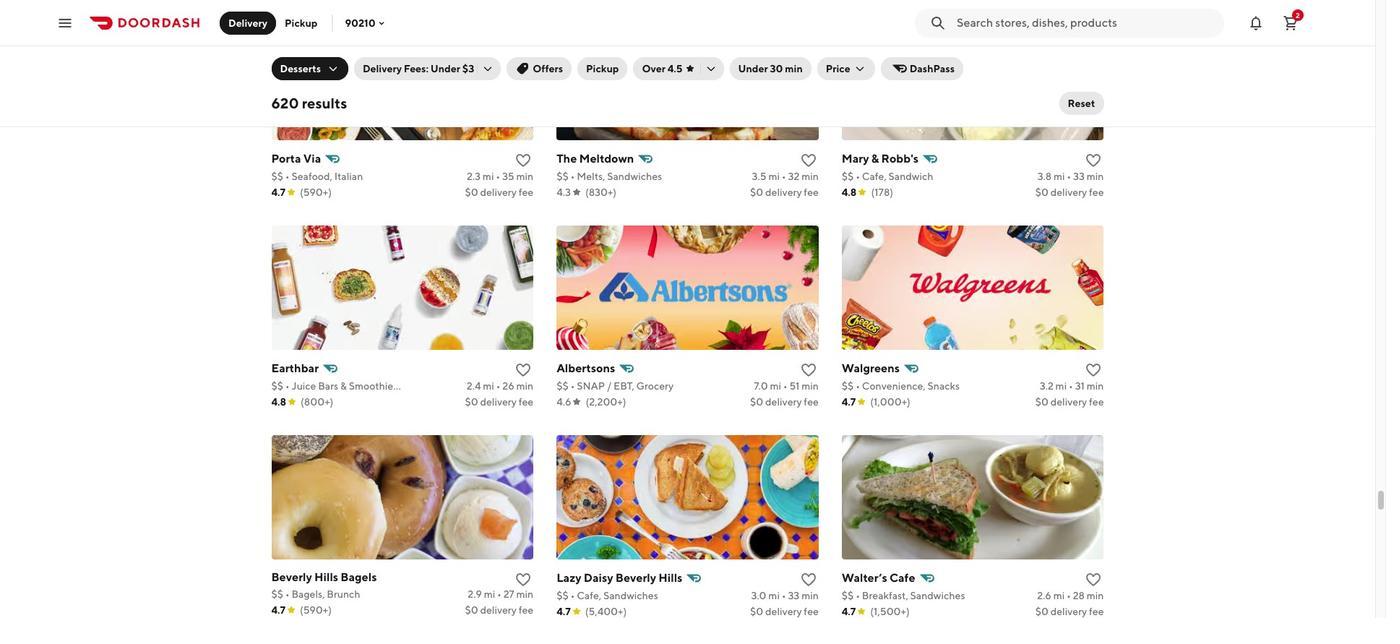 Task type: vqa. For each thing, say whether or not it's contained in the screenshot.


Task type: locate. For each thing, give the bounding box(es) containing it.
$$ up 4.6
[[557, 380, 569, 392]]

ebt,
[[614, 380, 635, 392]]

• left 51
[[783, 380, 788, 392]]

delivery button
[[220, 11, 276, 34]]

min for the meltdown
[[802, 170, 819, 182]]

$​0 delivery fee down 3.5 mi • 32 min
[[750, 186, 819, 198]]

min right 31
[[1087, 380, 1104, 392]]

2.9
[[468, 588, 482, 600]]

$​0 down "3.2"
[[1036, 396, 1049, 407]]

(2,200+)
[[586, 396, 626, 407]]

$​0 for walter's cafe
[[1036, 606, 1049, 617]]

1 horizontal spatial delivery
[[363, 63, 402, 74]]

mi right 3.8
[[1054, 170, 1065, 182]]

$​0 down 7.0
[[750, 396, 764, 407]]

click to add this store to your saved list image up 3.5 mi • 32 min
[[800, 152, 817, 169]]

3 items, open order cart image
[[1282, 14, 1300, 31]]

2.4 mi • 26 min
[[467, 380, 534, 392]]

fee down '3.2 mi • 31 min'
[[1089, 396, 1104, 407]]

$$ • snap / ebt, grocery
[[557, 380, 674, 392]]

fee down 3.8 mi • 33 min
[[1089, 186, 1104, 198]]

mi right 2.6
[[1054, 590, 1065, 601]]

delivery for the meltdown
[[766, 186, 802, 198]]

& right "mary"
[[872, 152, 879, 165]]

$​0 delivery fee down 2.3 mi • 35 min
[[465, 186, 534, 198]]

1 vertical spatial pickup
[[586, 63, 619, 74]]

1 horizontal spatial snacks
[[928, 380, 960, 392]]

$$ down "mary"
[[842, 170, 854, 182]]

1 horizontal spatial 33
[[1074, 170, 1085, 182]]

4.7 for walgreens
[[842, 396, 856, 407]]

0 vertical spatial cafe,
[[862, 170, 887, 182]]

0 vertical spatial (590+)
[[300, 186, 332, 198]]

0 horizontal spatial snacks
[[402, 380, 434, 392]]

min right "26"
[[517, 380, 534, 392]]

mi for porta via
[[483, 170, 494, 182]]

0 horizontal spatial beverly
[[271, 570, 312, 584]]

delivery for mary & robb's
[[1051, 186, 1087, 198]]

$$ down lazy
[[557, 590, 569, 601]]

&
[[872, 152, 879, 165], [340, 380, 347, 392]]

• right 3.8
[[1067, 170, 1072, 182]]

$​0 delivery fee
[[465, 186, 534, 198], [750, 186, 819, 198], [1036, 186, 1104, 198], [465, 396, 534, 407], [750, 396, 819, 407], [1036, 396, 1104, 407], [465, 604, 534, 616], [750, 606, 819, 617], [1036, 606, 1104, 617]]

delivery for walter's cafe
[[1051, 606, 1087, 617]]

convenience,
[[862, 380, 926, 392]]

cafe, for daisy
[[577, 590, 602, 601]]

fee down 7.0 mi • 51 min
[[804, 396, 819, 407]]

4.7
[[271, 186, 286, 198], [842, 396, 856, 407], [271, 604, 286, 616], [557, 606, 571, 617], [842, 606, 856, 617]]

bagels
[[341, 570, 377, 584]]

1 horizontal spatial 4.8
[[842, 186, 857, 198]]

$​0 down 3.0
[[750, 606, 764, 617]]

fee down 3.5 mi • 32 min
[[804, 186, 819, 198]]

click to add this store to your saved list image up 7.0 mi • 51 min
[[800, 361, 817, 379]]

$​0 delivery fee for earthbar
[[465, 396, 534, 407]]

1 vertical spatial 33
[[788, 590, 800, 601]]

$​0 down 3.8
[[1036, 186, 1049, 198]]

4.7 down "walgreens"
[[842, 396, 856, 407]]

min right 3.0
[[802, 590, 819, 601]]

walgreens
[[842, 361, 900, 375]]

$​0 for lazy daisy beverly hills
[[750, 606, 764, 617]]

$​0 delivery fee down '3.2 mi • 31 min'
[[1036, 396, 1104, 407]]

4.5
[[668, 63, 683, 74]]

3.2 mi • 31 min
[[1040, 380, 1104, 392]]

delivery down 7.0 mi • 51 min
[[766, 396, 802, 407]]

0 horizontal spatial under
[[431, 63, 460, 74]]

delivery for albertsons
[[766, 396, 802, 407]]

4.7 for walter's cafe
[[842, 606, 856, 617]]

• down "walgreens"
[[856, 380, 860, 392]]

min right 27
[[517, 588, 534, 600]]

click to add this store to your saved list image
[[800, 152, 817, 169], [515, 361, 532, 379], [800, 361, 817, 379], [1085, 361, 1103, 379], [515, 571, 532, 588]]

(590+) down the $$ • bagels, brunch
[[300, 604, 332, 616]]

2.6 mi • 28 min
[[1038, 590, 1104, 601]]

2.4
[[467, 380, 481, 392]]

$​0 for porta via
[[465, 186, 478, 198]]

$​0 delivery fee for the meltdown
[[750, 186, 819, 198]]

fee for the meltdown
[[804, 186, 819, 198]]

sandwiches down lazy daisy beverly hills
[[604, 590, 658, 601]]

1 horizontal spatial &
[[872, 152, 879, 165]]

click to add this store to your saved list image up 2.4 mi • 26 min
[[515, 361, 532, 379]]

$​0 delivery fee down 3.0 mi • 33 min at right bottom
[[750, 606, 819, 617]]

lazy daisy beverly hills
[[557, 571, 683, 585]]

(590+) down $$ • seafood, italian
[[300, 186, 332, 198]]

min right 28
[[1087, 590, 1104, 601]]

mi for the meltdown
[[769, 170, 780, 182]]

pickup up desserts
[[285, 17, 318, 29]]

1 vertical spatial 4.8
[[271, 396, 286, 407]]

$$
[[271, 170, 283, 182], [557, 170, 569, 182], [842, 170, 854, 182], [271, 380, 283, 392], [557, 380, 569, 392], [842, 380, 854, 392], [271, 588, 283, 600], [557, 590, 569, 601], [842, 590, 854, 601]]

35
[[502, 170, 514, 182]]

1 horizontal spatial pickup
[[586, 63, 619, 74]]

fee for walgreens
[[1089, 396, 1104, 407]]

$​0 delivery fee down 2.4 mi • 26 min
[[465, 396, 534, 407]]

over 4.5
[[642, 63, 683, 74]]

33
[[1074, 170, 1085, 182], [788, 590, 800, 601]]

click to add this store to your saved list image up '3.2 mi • 31 min'
[[1085, 361, 1103, 379]]

under
[[431, 63, 460, 74], [738, 63, 768, 74]]

$​0
[[465, 186, 478, 198], [750, 186, 764, 198], [1036, 186, 1049, 198], [465, 396, 478, 407], [750, 396, 764, 407], [1036, 396, 1049, 407], [465, 604, 478, 616], [750, 606, 764, 617], [1036, 606, 1049, 617]]

$​0 for walgreens
[[1036, 396, 1049, 407]]

1 vertical spatial delivery
[[363, 63, 402, 74]]

mi right 3.0
[[769, 590, 780, 601]]

1 horizontal spatial cafe,
[[862, 170, 887, 182]]

click to add this store to your saved list image for walgreens
[[1085, 361, 1103, 379]]

1 vertical spatial pickup button
[[578, 57, 628, 80]]

26
[[503, 380, 515, 392]]

pickup for pickup 'button' to the top
[[285, 17, 318, 29]]

sandwiches
[[607, 170, 662, 182], [604, 590, 658, 601], [911, 590, 965, 601]]

delivery inside delivery "button"
[[228, 17, 268, 29]]

90210
[[345, 17, 376, 29]]

0 horizontal spatial &
[[340, 380, 347, 392]]

delivery for delivery
[[228, 17, 268, 29]]

under inside button
[[738, 63, 768, 74]]

brunch
[[327, 588, 360, 600]]

(178)
[[871, 186, 894, 198]]

4.7 down lazy
[[557, 606, 571, 617]]

mi
[[483, 170, 494, 182], [769, 170, 780, 182], [1054, 170, 1065, 182], [483, 380, 494, 392], [770, 380, 781, 392], [1056, 380, 1067, 392], [484, 588, 495, 600], [769, 590, 780, 601], [1054, 590, 1065, 601]]

the
[[557, 152, 577, 165]]

0 horizontal spatial cafe,
[[577, 590, 602, 601]]

over
[[642, 63, 666, 74]]

desserts
[[280, 63, 321, 74]]

1 (590+) from the top
[[300, 186, 332, 198]]

0 horizontal spatial 4.8
[[271, 396, 286, 407]]

click to add this store to your saved list image up 3.0 mi • 33 min at right bottom
[[800, 571, 817, 588]]

$​0 delivery fee down 3.8 mi • 33 min
[[1036, 186, 1104, 198]]

delivery for delivery fees: under $3
[[363, 63, 402, 74]]

delivery for earthbar
[[480, 396, 517, 407]]

1 vertical spatial cafe,
[[577, 590, 602, 601]]

2.3 mi • 35 min
[[467, 170, 534, 182]]

$$ • breakfast, sandwiches
[[842, 590, 965, 601]]

min
[[785, 63, 803, 74], [517, 170, 534, 182], [802, 170, 819, 182], [1087, 170, 1104, 182], [517, 380, 534, 392], [802, 380, 819, 392], [1087, 380, 1104, 392], [517, 588, 534, 600], [802, 590, 819, 601], [1087, 590, 1104, 601]]

$​0 down the 3.5
[[750, 186, 764, 198]]

mi for walter's cafe
[[1054, 590, 1065, 601]]

0 horizontal spatial pickup button
[[276, 11, 326, 34]]

min right "30"
[[785, 63, 803, 74]]

beverly
[[271, 570, 312, 584], [616, 571, 656, 585]]

under 30 min button
[[730, 57, 812, 80]]

delivery down '3.2 mi • 31 min'
[[1051, 396, 1087, 407]]

pickup button
[[276, 11, 326, 34], [578, 57, 628, 80]]

& right "bars"
[[340, 380, 347, 392]]

mi for lazy daisy beverly hills
[[769, 590, 780, 601]]

2 button
[[1277, 8, 1306, 37]]

min right 3.8
[[1087, 170, 1104, 182]]

fee down 2.6 mi • 28 min
[[1089, 606, 1104, 617]]

sandwiches for cafe
[[911, 590, 965, 601]]

0 vertical spatial pickup button
[[276, 11, 326, 34]]

mi right "3.2"
[[1056, 380, 1067, 392]]

pickup button left over
[[578, 57, 628, 80]]

snacks right convenience,
[[928, 380, 960, 392]]

seafood,
[[292, 170, 332, 182]]

click to add this store to your saved list image for walter's cafe
[[1085, 571, 1103, 588]]

mi right 7.0
[[770, 380, 781, 392]]

delivery
[[228, 17, 268, 29], [363, 63, 402, 74]]

2 (590+) from the top
[[300, 604, 332, 616]]

• up 4.6
[[571, 380, 575, 392]]

$​0 delivery fee for mary & robb's
[[1036, 186, 1104, 198]]

2 under from the left
[[738, 63, 768, 74]]

fee for earthbar
[[519, 396, 534, 407]]

$​0 down the 2.4
[[465, 396, 478, 407]]

0 vertical spatial 4.8
[[842, 186, 857, 198]]

walter's cafe
[[842, 571, 916, 585]]

delivery down 3.0 mi • 33 min at right bottom
[[766, 606, 802, 617]]

$$ down "walgreens"
[[842, 380, 854, 392]]

2.3
[[467, 170, 481, 182]]

$​0 for the meltdown
[[750, 186, 764, 198]]

min for porta via
[[517, 170, 534, 182]]

33 for mary & robb's
[[1074, 170, 1085, 182]]

4.8
[[842, 186, 857, 198], [271, 396, 286, 407]]

under left $3 on the top of the page
[[431, 63, 460, 74]]

mi right the 3.5
[[769, 170, 780, 182]]

click to add this store to your saved list image up 2.6 mi • 28 min
[[1085, 571, 1103, 588]]

(5,400+)
[[585, 606, 627, 617]]

click to add this store to your saved list image up 2.3 mi • 35 min
[[515, 152, 532, 169]]

4.8 down earthbar
[[271, 396, 286, 407]]

delivery down 3.5 mi • 32 min
[[766, 186, 802, 198]]

$$ for lazy daisy beverly hills
[[557, 590, 569, 601]]

min for mary & robb's
[[1087, 170, 1104, 182]]

•
[[285, 170, 290, 182], [496, 170, 500, 182], [571, 170, 575, 182], [782, 170, 786, 182], [856, 170, 860, 182], [1067, 170, 1072, 182], [285, 380, 290, 392], [496, 380, 501, 392], [571, 380, 575, 392], [783, 380, 788, 392], [856, 380, 860, 392], [1069, 380, 1073, 392], [285, 588, 290, 600], [497, 588, 502, 600], [571, 590, 575, 601], [782, 590, 786, 601], [856, 590, 860, 601], [1067, 590, 1071, 601]]

min right 32
[[802, 170, 819, 182]]

$$ up 4.3
[[557, 170, 569, 182]]

under left "30"
[[738, 63, 768, 74]]

0 vertical spatial 33
[[1074, 170, 1085, 182]]

grocery
[[637, 380, 674, 392]]

click to add this store to your saved list image up 3.8 mi • 33 min
[[1085, 152, 1103, 169]]

0 horizontal spatial delivery
[[228, 17, 268, 29]]

4.7 down porta
[[271, 186, 286, 198]]

4.7 for lazy daisy beverly hills
[[557, 606, 571, 617]]

• left 28
[[1067, 590, 1071, 601]]

delivery down 2.4 mi • 26 min
[[480, 396, 517, 407]]

fee
[[519, 186, 534, 198], [804, 186, 819, 198], [1089, 186, 1104, 198], [519, 396, 534, 407], [804, 396, 819, 407], [1089, 396, 1104, 407], [519, 604, 534, 616], [804, 606, 819, 617], [1089, 606, 1104, 617]]

$$ down earthbar
[[271, 380, 283, 392]]

snacks
[[402, 380, 434, 392], [928, 380, 960, 392]]

offers button
[[507, 57, 572, 80]]

fee down 3.0 mi • 33 min at right bottom
[[804, 606, 819, 617]]

7.0
[[754, 380, 768, 392]]

min for walgreens
[[1087, 380, 1104, 392]]

fee down 2.3 mi • 35 min
[[519, 186, 534, 198]]

0 horizontal spatial pickup
[[285, 17, 318, 29]]

sandwiches down cafe
[[911, 590, 965, 601]]

fee down 2.9 mi • 27 min
[[519, 604, 534, 616]]

hills right daisy
[[659, 571, 683, 585]]

click to add this store to your saved list image
[[515, 152, 532, 169], [1085, 152, 1103, 169], [800, 571, 817, 588], [1085, 571, 1103, 588]]

cafe,
[[862, 170, 887, 182], [577, 590, 602, 601]]

delivery down 3.8 mi • 33 min
[[1051, 186, 1087, 198]]

$​0 down 2.3
[[465, 186, 478, 198]]

porta
[[271, 152, 301, 165]]

reset
[[1068, 98, 1096, 109]]

sandwiches down meltdown
[[607, 170, 662, 182]]

33 right 3.8
[[1074, 170, 1085, 182]]

click to add this store to your saved list image for porta via
[[515, 152, 532, 169]]

Store search: begin typing to search for stores available on DoorDash text field
[[957, 15, 1216, 31]]

1 horizontal spatial under
[[738, 63, 768, 74]]

delivery for porta via
[[480, 186, 517, 198]]

$​0 delivery fee down 7.0 mi • 51 min
[[750, 396, 819, 407]]

$$ for earthbar
[[271, 380, 283, 392]]

fee down 2.4 mi • 26 min
[[519, 396, 534, 407]]

results
[[302, 95, 347, 111]]

4.6
[[557, 396, 571, 407]]

$​0 delivery fee for lazy daisy beverly hills
[[750, 606, 819, 617]]

0 horizontal spatial 33
[[788, 590, 800, 601]]

cafe, up (178)
[[862, 170, 887, 182]]

0 vertical spatial pickup
[[285, 17, 318, 29]]

0 vertical spatial &
[[872, 152, 879, 165]]

price
[[826, 63, 851, 74]]

51
[[790, 380, 800, 392]]

beverly hills bagels
[[271, 570, 377, 584]]

albertsons
[[557, 361, 615, 375]]

robb's
[[882, 152, 919, 165]]

1 vertical spatial (590+)
[[300, 604, 332, 616]]

pickup button up desserts
[[276, 11, 326, 34]]

delivery down 2.6 mi • 28 min
[[1051, 606, 1087, 617]]

snap
[[577, 380, 605, 392]]

snacks right smoothies,
[[402, 380, 434, 392]]

$$ down porta
[[271, 170, 283, 182]]

fee for mary & robb's
[[1089, 186, 1104, 198]]

$$ for albertsons
[[557, 380, 569, 392]]

0 vertical spatial delivery
[[228, 17, 268, 29]]

$​0 delivery fee down 2.6 mi • 28 min
[[1036, 606, 1104, 617]]

2.6
[[1038, 590, 1052, 601]]

click to add this store to your saved list image for earthbar
[[515, 361, 532, 379]]



Task type: describe. For each thing, give the bounding box(es) containing it.
• left 27
[[497, 588, 502, 600]]

3.2
[[1040, 380, 1054, 392]]

1 vertical spatial &
[[340, 380, 347, 392]]

$​0 down 2.9
[[465, 604, 478, 616]]

• left juice
[[285, 380, 290, 392]]

27
[[504, 588, 515, 600]]

(800+)
[[301, 396, 333, 407]]

sandwich
[[889, 170, 934, 182]]

reset button
[[1059, 92, 1104, 115]]

melts,
[[577, 170, 605, 182]]

fee for porta via
[[519, 186, 534, 198]]

7.0 mi • 51 min
[[754, 380, 819, 392]]

bagels,
[[292, 588, 325, 600]]

offers
[[533, 63, 563, 74]]

mary & robb's
[[842, 152, 919, 165]]

$$ • convenience, snacks
[[842, 380, 960, 392]]

4.8 for earthbar
[[271, 396, 286, 407]]

price button
[[817, 57, 875, 80]]

the meltdown
[[557, 152, 634, 165]]

• left "26"
[[496, 380, 501, 392]]

fee for walter's cafe
[[1089, 606, 1104, 617]]

• right 3.0
[[782, 590, 786, 601]]

cafe, for &
[[862, 170, 887, 182]]

mi for earthbar
[[483, 380, 494, 392]]

1 horizontal spatial pickup button
[[578, 57, 628, 80]]

mi right 2.9
[[484, 588, 495, 600]]

3.0 mi • 33 min
[[751, 590, 819, 601]]

click to add this store to your saved list image right 27
[[515, 571, 532, 588]]

• left '35'
[[496, 170, 500, 182]]

lazy
[[557, 571, 582, 585]]

delivery down 2.9 mi • 27 min
[[480, 604, 517, 616]]

open menu image
[[56, 14, 74, 31]]

pickup for the right pickup 'button'
[[586, 63, 619, 74]]

mi for walgreens
[[1056, 380, 1067, 392]]

via
[[303, 152, 321, 165]]

juice
[[292, 380, 316, 392]]

fee for albertsons
[[804, 396, 819, 407]]

porta via
[[271, 152, 321, 165]]

sandwiches for meltdown
[[607, 170, 662, 182]]

620
[[271, 95, 299, 111]]

fees:
[[404, 63, 429, 74]]

click to add this store to your saved list image for lazy daisy beverly hills
[[800, 571, 817, 588]]

$$ for the meltdown
[[557, 170, 569, 182]]

smoothies,
[[349, 380, 400, 392]]

min for lazy daisy beverly hills
[[802, 590, 819, 601]]

notification bell image
[[1248, 14, 1265, 31]]

0 horizontal spatial hills
[[315, 570, 338, 584]]

• up 4.3
[[571, 170, 575, 182]]

mi for mary & robb's
[[1054, 170, 1065, 182]]

28
[[1073, 590, 1085, 601]]

mi for albertsons
[[770, 380, 781, 392]]

90210 button
[[345, 17, 387, 29]]

$​0 for earthbar
[[465, 396, 478, 407]]

1 under from the left
[[431, 63, 460, 74]]

(590+) for bagels,
[[300, 604, 332, 616]]

$​0 for albertsons
[[750, 396, 764, 407]]

33 for lazy daisy beverly hills
[[788, 590, 800, 601]]

2 snacks from the left
[[928, 380, 960, 392]]

4.8 for mary & robb's
[[842, 186, 857, 198]]

italian
[[334, 170, 363, 182]]

(590+) for seafood,
[[300, 186, 332, 198]]

2.9 mi • 27 min
[[468, 588, 534, 600]]

• down porta
[[285, 170, 290, 182]]

delivery for walgreens
[[1051, 396, 1087, 407]]

click to add this store to your saved list image for mary & robb's
[[1085, 152, 1103, 169]]

min inside button
[[785, 63, 803, 74]]

1 horizontal spatial hills
[[659, 571, 683, 585]]

walter's
[[842, 571, 888, 585]]

click to add this store to your saved list image for the meltdown
[[800, 152, 817, 169]]

$$ for walter's cafe
[[842, 590, 854, 601]]

2
[[1296, 10, 1300, 19]]

$$ • cafe, sandwiches
[[557, 590, 658, 601]]

$$ for porta via
[[271, 170, 283, 182]]

620 results
[[271, 95, 347, 111]]

• left 31
[[1069, 380, 1073, 392]]

min for walter's cafe
[[1087, 590, 1104, 601]]

min for albertsons
[[802, 380, 819, 392]]

$​0 delivery fee for walter's cafe
[[1036, 606, 1104, 617]]

daisy
[[584, 571, 613, 585]]

$$ • bagels, brunch
[[271, 588, 360, 600]]

breakfast,
[[862, 590, 909, 601]]

4.7 for porta via
[[271, 186, 286, 198]]

$​0 delivery fee for albertsons
[[750, 396, 819, 407]]

• down lazy
[[571, 590, 575, 601]]

• left 32
[[782, 170, 786, 182]]

$​0 for mary & robb's
[[1036, 186, 1049, 198]]

cafe
[[890, 571, 916, 585]]

$$ for walgreens
[[842, 380, 854, 392]]

(1,500+)
[[871, 606, 910, 617]]

32
[[788, 170, 800, 182]]

$​0 delivery fee for walgreens
[[1036, 396, 1104, 407]]

31
[[1075, 380, 1085, 392]]

under 30 min
[[738, 63, 803, 74]]

$$ • cafe, sandwich
[[842, 170, 934, 182]]

$$ • juice bars & smoothies, snacks
[[271, 380, 434, 392]]

• down "mary"
[[856, 170, 860, 182]]

dashpass
[[910, 63, 955, 74]]

$​0 delivery fee down 2.9 mi • 27 min
[[465, 604, 534, 616]]

fee for lazy daisy beverly hills
[[804, 606, 819, 617]]

delivery for lazy daisy beverly hills
[[766, 606, 802, 617]]

$$ left bagels,
[[271, 588, 283, 600]]

3.8
[[1038, 170, 1052, 182]]

$$ • seafood, italian
[[271, 170, 363, 182]]

3.5 mi • 32 min
[[752, 170, 819, 182]]

3.8 mi • 33 min
[[1038, 170, 1104, 182]]

3.5
[[752, 170, 767, 182]]

bars
[[318, 380, 338, 392]]

dashpass button
[[881, 57, 964, 80]]

(1,000+)
[[871, 396, 911, 407]]

$$ for mary & robb's
[[842, 170, 854, 182]]

/
[[607, 380, 612, 392]]

meltdown
[[579, 152, 634, 165]]

$$ • melts, sandwiches
[[557, 170, 662, 182]]

mary
[[842, 152, 869, 165]]

sandwiches for daisy
[[604, 590, 658, 601]]

4.7 down the $$ • bagels, brunch
[[271, 604, 286, 616]]

desserts button
[[271, 57, 348, 80]]

earthbar
[[271, 361, 319, 375]]

delivery fees: under $3
[[363, 63, 474, 74]]

• left bagels,
[[285, 588, 290, 600]]

$3
[[463, 63, 474, 74]]

over 4.5 button
[[634, 57, 724, 80]]

1 snacks from the left
[[402, 380, 434, 392]]

$​0 delivery fee for porta via
[[465, 186, 534, 198]]

1 horizontal spatial beverly
[[616, 571, 656, 585]]

3.0
[[751, 590, 767, 601]]

min for earthbar
[[517, 380, 534, 392]]

click to add this store to your saved list image for albertsons
[[800, 361, 817, 379]]

• down walter's
[[856, 590, 860, 601]]



